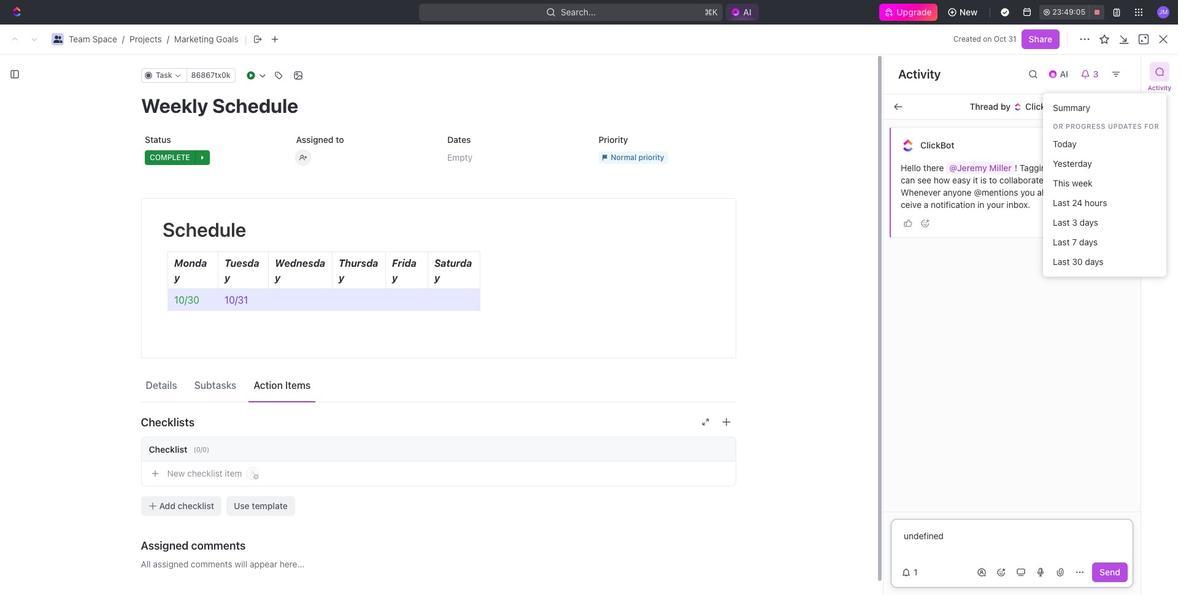 Task type: vqa. For each thing, say whether or not it's contained in the screenshot.
bottom + New task
no



Task type: locate. For each thing, give the bounding box(es) containing it.
0 vertical spatial assigned
[[296, 134, 333, 145]]

docs right my
[[252, 216, 273, 227]]

at
[[1096, 141, 1103, 150]]

0 horizontal spatial all
[[141, 559, 151, 570]]

1 vertical spatial activity
[[1149, 84, 1172, 91]]

y down thursda
[[339, 273, 344, 284]]

1 2021 from the top
[[924, 142, 943, 152]]

clickbot up there
[[921, 140, 955, 150]]

task sidebar navigation tab list
[[1147, 62, 1174, 134]]

row
[[198, 235, 1164, 255]]

my docs button
[[234, 210, 276, 235]]

/
[[122, 34, 125, 44], [167, 34, 169, 44]]

projects link
[[130, 34, 162, 44]]

checklist
[[187, 469, 223, 479], [178, 501, 214, 511]]

it
[[974, 175, 979, 185]]

task sidebar content section
[[884, 55, 1142, 596]]

1 horizontal spatial activity
[[1149, 84, 1172, 91]]

for
[[1145, 122, 1160, 130]]

yesterday button
[[1049, 154, 1163, 174]]

you up this
[[1054, 163, 1069, 173]]

activity down new doc button
[[1149, 84, 1172, 91]]

0 vertical spatial all
[[216, 216, 226, 227]]

days inside last 3 days button
[[1080, 217, 1099, 228]]

0 vertical spatial checklist
[[187, 469, 223, 479]]

0 vertical spatial comments
[[191, 539, 246, 552]]

docs right search
[[1090, 52, 1111, 63]]

checklist right add
[[178, 501, 214, 511]]

0 horizontal spatial clickbot
[[921, 140, 955, 150]]

30
[[1073, 257, 1083, 267]]

y for frida y
[[392, 273, 398, 284]]

you right so
[[1103, 163, 1117, 173]]

1 vertical spatial •
[[946, 162, 949, 172]]

in up january 1, 2021 • in doc
[[952, 142, 959, 152]]

all button
[[213, 210, 230, 235]]

clickbot
[[1026, 101, 1060, 112], [921, 140, 955, 150]]

0 horizontal spatial new
[[167, 469, 185, 479]]

this week button
[[1049, 174, 1163, 193]]

3 column header from the left
[[946, 235, 1044, 255]]

y inside thursda y
[[339, 273, 344, 284]]

31
[[1009, 34, 1017, 44], [1086, 141, 1094, 150]]

0 vertical spatial days
[[1080, 217, 1099, 228]]

2 horizontal spatial column header
[[946, 235, 1044, 255]]

2 horizontal spatial you
[[1103, 163, 1117, 173]]

y
[[174, 273, 180, 284], [224, 273, 230, 284], [275, 273, 280, 284], [339, 273, 344, 284], [392, 273, 398, 284], [434, 273, 440, 284]]

0 horizontal spatial to
[[336, 134, 344, 145]]

updated
[[874, 240, 902, 249]]

oct left share
[[995, 34, 1007, 44]]

action
[[254, 380, 283, 391]]

all
[[216, 216, 226, 227], [141, 559, 151, 570]]

2021 for january 7, 2021
[[924, 142, 943, 152]]

send button
[[1093, 563, 1129, 583]]

y inside frida y
[[392, 273, 398, 284]]

activity inside task sidebar content section
[[899, 67, 942, 81]]

/ right projects
[[167, 34, 169, 44]]

1 vertical spatial january
[[881, 161, 913, 172]]

0 vertical spatial doc
[[1151, 52, 1167, 63]]

2 january from the top
[[881, 161, 913, 172]]

activity up me
[[899, 67, 942, 81]]

all for all assigned comments will appear here...
[[141, 559, 151, 570]]

0 vertical spatial oct
[[995, 34, 1007, 44]]

docs up 86867tx0k
[[206, 52, 226, 63]]

y for monda y
[[174, 273, 180, 284]]

new for new checklist item
[[167, 469, 185, 479]]

0 horizontal spatial by
[[904, 103, 915, 114]]

31 left share
[[1009, 34, 1017, 44]]

ai button
[[1044, 64, 1076, 84]]

2 vertical spatial in
[[978, 200, 985, 210]]

all left my
[[216, 216, 226, 227]]

1 vertical spatial oct
[[1071, 141, 1084, 150]]

1 horizontal spatial docs
[[252, 216, 273, 227]]

0 horizontal spatial docs
[[206, 52, 226, 63]]

on
[[984, 34, 993, 44], [1047, 175, 1057, 185]]

days right 3
[[1080, 217, 1099, 228]]

days right 30
[[1086, 257, 1104, 267]]

1 vertical spatial clickbot
[[921, 140, 955, 150]]

share button
[[1022, 29, 1060, 49]]

(0/0)
[[194, 445, 210, 453]]

docs
[[206, 52, 226, 63], [1090, 52, 1111, 63], [252, 216, 273, 227]]

thread by
[[970, 101, 1011, 112]]

y down monda
[[174, 273, 180, 284]]

2 horizontal spatial new
[[1130, 52, 1148, 63]]

days for last 7 days
[[1080, 237, 1099, 247]]

1 vertical spatial all
[[141, 559, 151, 570]]

1 horizontal spatial new
[[960, 7, 978, 17]]

1 horizontal spatial oct
[[1071, 141, 1084, 150]]

1 horizontal spatial on
[[1047, 175, 1057, 185]]

1,
[[915, 161, 921, 172]]

new down the "checklist (0/0)"
[[167, 469, 185, 479]]

4 last from the top
[[1054, 257, 1071, 267]]

24
[[1073, 198, 1083, 208]]

see
[[918, 175, 932, 185]]

y inside monda y
[[174, 273, 180, 284]]

on down new button
[[984, 34, 993, 44]]

2 column header from the left
[[583, 235, 706, 255]]

y down saturda
[[434, 273, 440, 284]]

0 horizontal spatial created
[[864, 103, 901, 114]]

oct 31 at 10:54
[[1071, 141, 1124, 150]]

docs for search docs
[[1090, 52, 1111, 63]]

last left 3
[[1054, 217, 1071, 228]]

by up untitled link
[[1001, 101, 1011, 112]]

2021 for january 1, 2021
[[924, 161, 943, 172]]

all assigned comments will appear here...
[[141, 559, 305, 570]]

last left 30
[[1054, 257, 1071, 267]]

0 vertical spatial created
[[954, 34, 982, 44]]

1 last from the top
[[1054, 198, 1071, 208]]

• up january 1, 2021 • in doc
[[946, 142, 949, 152]]

today button
[[1049, 134, 1163, 154]]

all inside button
[[216, 216, 226, 227]]

january down untitled
[[881, 142, 913, 152]]

1 vertical spatial new
[[1130, 52, 1148, 63]]

name
[[215, 240, 235, 249]]

in up easy
[[952, 161, 959, 172]]

can
[[901, 175, 916, 185]]

1 button
[[897, 563, 926, 583]]

0 horizontal spatial /
[[122, 34, 125, 44]]

oct
[[995, 34, 1007, 44], [1071, 141, 1084, 150]]

0 horizontal spatial activity
[[899, 67, 942, 81]]

checklist down (0/0)
[[187, 469, 223, 479]]

1 january from the top
[[881, 142, 913, 152]]

1 vertical spatial 31
[[1086, 141, 1094, 150]]

checklist for new
[[187, 469, 223, 479]]

will
[[235, 559, 248, 570]]

y down 'frida'
[[392, 273, 398, 284]]

by left me
[[904, 103, 915, 114]]

dates
[[447, 134, 471, 145]]

table
[[198, 235, 1164, 415]]

1 horizontal spatial doc
[[1151, 52, 1167, 63]]

last 3 days button
[[1049, 213, 1163, 233]]

2 2021 from the top
[[924, 161, 943, 172]]

assigned
[[296, 134, 333, 145], [141, 539, 189, 552]]

last 7 days button
[[1049, 233, 1163, 252]]

1 vertical spatial created
[[864, 103, 901, 114]]

• inside january 1, 2021 • in doc
[[946, 162, 949, 172]]

created up untitled
[[864, 103, 901, 114]]

column header
[[198, 235, 212, 255], [583, 235, 706, 255], [946, 235, 1044, 255]]

days inside last 30 days button
[[1086, 257, 1104, 267]]

summary
[[1054, 103, 1091, 113]]

1 vertical spatial checklist
[[178, 501, 214, 511]]

• inside january 7, 2021 • in
[[946, 142, 949, 152]]

0 vertical spatial in
[[952, 142, 959, 152]]

•
[[946, 142, 949, 152], [946, 162, 949, 172]]

1 horizontal spatial /
[[167, 34, 169, 44]]

6 y from the left
[[434, 273, 440, 284]]

1 vertical spatial 2021
[[924, 161, 943, 172]]

2021 right 7,
[[924, 142, 943, 152]]

0 horizontal spatial oct
[[995, 34, 1007, 44]]

y inside tuesda y
[[224, 273, 230, 284]]

sharing
[[1052, 240, 1078, 249]]

checklist inside add checklist button
[[178, 501, 214, 511]]

you down collaborate
[[1021, 187, 1036, 198]]

2 last from the top
[[1054, 217, 1071, 228]]

new doc
[[1130, 52, 1167, 63]]

3 y from the left
[[275, 273, 280, 284]]

comments down the assigned comments
[[191, 559, 233, 570]]

oct up "yesterday"
[[1071, 141, 1084, 150]]

y for thursda y
[[339, 273, 344, 284]]

checklist (0/0)
[[149, 444, 210, 455]]

0 horizontal spatial doc
[[961, 161, 977, 172]]

frida
[[392, 258, 416, 269]]

assigned inside dropdown button
[[141, 539, 189, 552]]

here...
[[280, 559, 305, 570]]

4 y from the left
[[339, 273, 344, 284]]

january
[[881, 142, 913, 152], [881, 161, 913, 172]]

1 vertical spatial assigned
[[141, 539, 189, 552]]

by for thread
[[1001, 101, 1011, 112]]

0 vertical spatial activity
[[899, 67, 942, 81]]

january up can
[[881, 161, 913, 172]]

y inside saturda y
[[434, 273, 440, 284]]

notes
[[587, 122, 610, 133]]

status
[[145, 134, 171, 145]]

0 vertical spatial 2021
[[924, 142, 943, 152]]

0 vertical spatial 31
[[1009, 34, 1017, 44]]

0 horizontal spatial assigned
[[141, 539, 189, 552]]

0 vertical spatial january
[[881, 142, 913, 152]]

1 horizontal spatial assigned
[[296, 134, 333, 145]]

0 vertical spatial •
[[946, 142, 949, 152]]

1 horizontal spatial by
[[1001, 101, 1011, 112]]

1 horizontal spatial to
[[990, 175, 998, 185]]

2 vertical spatial days
[[1086, 257, 1104, 267]]

y inside wednesda y
[[275, 273, 280, 284]]

31 left the at at the right top of the page
[[1086, 141, 1094, 150]]

0 horizontal spatial on
[[984, 34, 993, 44]]

1 vertical spatial doc
[[961, 161, 977, 172]]

y down wednesda
[[275, 273, 280, 284]]

• for january 1, 2021
[[946, 162, 949, 172]]

or progress updates for
[[1054, 122, 1160, 130]]

tab list
[[213, 210, 507, 235]]

1 vertical spatial in
[[952, 161, 959, 172]]

days for last 30 days
[[1086, 257, 1104, 267]]

1 horizontal spatial all
[[216, 216, 226, 227]]

created down new button
[[954, 34, 982, 44]]

days inside last 7 days button
[[1080, 237, 1099, 247]]

3 last from the top
[[1054, 237, 1071, 247]]

ceive
[[901, 187, 1122, 210]]

new up created on oct 31 at the top of page
[[960, 7, 978, 17]]

last left 24
[[1054, 198, 1071, 208]]

send
[[1100, 567, 1121, 578]]

tab list containing all
[[213, 210, 507, 235]]

• for january 7, 2021
[[946, 142, 949, 152]]

1 horizontal spatial created
[[954, 34, 982, 44]]

team
[[69, 34, 90, 44]]

in left your
[[978, 200, 985, 210]]

new right search docs
[[1130, 52, 1148, 63]]

/ right space
[[122, 34, 125, 44]]

comments up all assigned comments will appear here...
[[191, 539, 246, 552]]

so
[[1091, 163, 1100, 173]]

oct inside task sidebar content section
[[1071, 141, 1084, 150]]

days right 7
[[1080, 237, 1099, 247]]

is
[[981, 175, 988, 185]]

all for all
[[216, 216, 226, 227]]

0 vertical spatial clickbot
[[1026, 101, 1060, 112]]

0 horizontal spatial column header
[[198, 235, 212, 255]]

last 30 days button
[[1049, 252, 1163, 272]]

clickbot up or at the right top of page
[[1026, 101, 1060, 112]]

by for created
[[904, 103, 915, 114]]

3
[[1073, 217, 1078, 228]]

use
[[234, 501, 250, 511]]

1 horizontal spatial column header
[[583, 235, 706, 255]]

all left assigned
[[141, 559, 151, 570]]

0 vertical spatial new
[[960, 7, 978, 17]]

last 30 days
[[1054, 257, 1104, 267]]

activity inside task sidebar navigation tab list
[[1149, 84, 1172, 91]]

clickup.
[[1059, 175, 1092, 185]]

last left 7
[[1054, 237, 1071, 247]]

10/30
[[174, 295, 199, 306]]

january 7, 2021 • in
[[881, 142, 959, 152]]

assigned to
[[296, 134, 344, 145]]

doc inside button
[[1151, 52, 1167, 63]]

search
[[1059, 52, 1088, 63]]

2 y from the left
[[224, 273, 230, 284]]

created for created by me
[[864, 103, 901, 114]]

1 horizontal spatial 31
[[1086, 141, 1094, 150]]

! tagging you here so you can see how easy it is to collaborate on clickup. whenever anyone @mentions you about work, you'll re ceive a notification in your inbox.
[[901, 163, 1122, 210]]

2021 right 1,
[[924, 161, 943, 172]]

work,
[[1063, 187, 1085, 198]]

5 y from the left
[[392, 273, 398, 284]]

date updated button
[[848, 235, 910, 254]]

1 vertical spatial on
[[1047, 175, 1057, 185]]

1 y from the left
[[174, 273, 180, 284]]

re
[[1110, 187, 1122, 198]]

last inside "button"
[[1054, 198, 1071, 208]]

1 vertical spatial to
[[990, 175, 998, 185]]

saturda
[[434, 258, 472, 269]]

y down tuesda
[[224, 273, 230, 284]]

2 horizontal spatial docs
[[1090, 52, 1111, 63]]

1 vertical spatial days
[[1080, 237, 1099, 247]]

in for january 7, 2021
[[952, 142, 959, 152]]

2 vertical spatial new
[[167, 469, 185, 479]]

on up about
[[1047, 175, 1057, 185]]

• right there
[[946, 162, 949, 172]]

comments inside dropdown button
[[191, 539, 246, 552]]

by inside task sidebar content section
[[1001, 101, 1011, 112]]



Task type: describe. For each thing, give the bounding box(es) containing it.
1 / from the left
[[122, 34, 125, 44]]

here
[[1071, 163, 1089, 173]]

your
[[987, 200, 1005, 210]]

⌘k
[[705, 7, 719, 17]]

updates
[[1109, 122, 1143, 130]]

created by me
[[864, 103, 932, 114]]

created for created on oct 31
[[954, 34, 982, 44]]

team space link
[[69, 34, 117, 44]]

space
[[92, 34, 117, 44]]

progress
[[1066, 122, 1107, 130]]

Edit task name text field
[[141, 94, 737, 117]]

0 vertical spatial on
[[984, 34, 993, 44]]

subtasks button
[[190, 374, 242, 397]]

last for last 24 hours
[[1054, 198, 1071, 208]]

action items button
[[249, 374, 316, 397]]

assigned comments
[[141, 539, 246, 552]]

user group image
[[53, 36, 62, 43]]

10/31
[[224, 295, 248, 306]]

checklist for add
[[178, 501, 214, 511]]

docs for my docs
[[252, 216, 273, 227]]

january 1, 2021 • in doc
[[881, 161, 977, 172]]

last 7 days
[[1054, 237, 1099, 247]]

project notes
[[556, 122, 610, 133]]

row containing name
[[198, 235, 1164, 255]]

new for new
[[960, 7, 978, 17]]

date
[[855, 240, 872, 249]]

item
[[225, 469, 242, 479]]

hello there
[[901, 163, 947, 173]]

anyone
[[944, 187, 972, 198]]

use template
[[234, 501, 288, 511]]

1 column header from the left
[[198, 235, 212, 255]]

projects
[[130, 34, 162, 44]]

january for january 7, 2021
[[881, 142, 913, 152]]

assigned for assigned comments
[[141, 539, 189, 552]]

1 horizontal spatial clickbot
[[1026, 101, 1060, 112]]

in inside ! tagging you here so you can see how easy it is to collaborate on clickup. whenever anyone @mentions you about work, you'll re ceive a notification in your inbox.
[[978, 200, 985, 210]]

days for last 3 days
[[1080, 217, 1099, 228]]

checklist
[[149, 444, 188, 455]]

template
[[252, 501, 288, 511]]

january for january 1, 2021
[[881, 161, 913, 172]]

7
[[1073, 237, 1078, 247]]

assigned comments button
[[141, 531, 737, 561]]

last for last 7 days
[[1054, 237, 1071, 247]]

notification
[[932, 200, 976, 210]]

priority
[[599, 134, 628, 145]]

new doc button
[[1123, 48, 1174, 68]]

me
[[917, 103, 932, 114]]

assigned for assigned to
[[296, 134, 333, 145]]

last for last 3 days
[[1054, 217, 1071, 228]]

yesterday
[[1054, 158, 1093, 169]]

add checklist
[[159, 501, 214, 511]]

last 24 hours button
[[1049, 193, 1163, 213]]

untitled link
[[859, 118, 1159, 138]]

|
[[245, 33, 247, 45]]

y for tuesda y
[[224, 273, 230, 284]]

checklists
[[141, 416, 195, 429]]

easy
[[953, 175, 971, 185]]

assigned
[[153, 559, 189, 570]]

upgrade
[[897, 7, 932, 17]]

saturda y
[[434, 258, 472, 284]]

week
[[1073, 178, 1093, 188]]

about
[[1038, 187, 1061, 198]]

marketing
[[174, 34, 214, 44]]

my docs
[[238, 216, 273, 227]]

table containing name
[[198, 235, 1164, 415]]

on inside ! tagging you here so you can see how easy it is to collaborate on clickup. whenever anyone @mentions you about work, you'll re ceive a notification in your inbox.
[[1047, 175, 1057, 185]]

tuesda
[[224, 258, 259, 269]]

10:54
[[1105, 141, 1124, 150]]

1 horizontal spatial you
[[1054, 163, 1069, 173]]

recent
[[214, 103, 246, 114]]

y for saturda y
[[434, 273, 440, 284]]

undefined
[[904, 531, 944, 542]]

upgrade link
[[880, 4, 938, 21]]

sidebar navigation
[[0, 43, 184, 596]]

0 horizontal spatial 31
[[1009, 34, 1017, 44]]

details
[[146, 380, 177, 391]]

2 / from the left
[[167, 34, 169, 44]]

Search by name... text field
[[969, 211, 1124, 229]]

0 horizontal spatial you
[[1021, 187, 1036, 198]]

1 vertical spatial comments
[[191, 559, 233, 570]]

31 inside task sidebar content section
[[1086, 141, 1094, 150]]

you'll
[[1087, 187, 1108, 198]]

!
[[1016, 163, 1018, 173]]

untitled
[[881, 122, 913, 133]]

date updated
[[855, 240, 902, 249]]

new button
[[943, 2, 986, 22]]

86867tx0k button
[[186, 68, 235, 83]]

frida y
[[392, 258, 416, 284]]

wednesda
[[275, 258, 325, 269]]

0 vertical spatial to
[[336, 134, 344, 145]]

new for new doc
[[1130, 52, 1148, 63]]

items
[[285, 380, 311, 391]]

y for wednesda y
[[275, 273, 280, 284]]

inbox.
[[1007, 200, 1031, 210]]

ai button
[[1044, 64, 1076, 84]]

no data image
[[644, 303, 718, 384]]

86867tx0k
[[191, 71, 230, 80]]

thursda
[[339, 258, 378, 269]]

to inside ! tagging you here so you can see how easy it is to collaborate on clickup. whenever anyone @mentions you about work, you'll re ceive a notification in your inbox.
[[990, 175, 998, 185]]

ai
[[1061, 69, 1069, 79]]

last for last 30 days
[[1054, 257, 1071, 267]]

add checklist button
[[141, 497, 222, 516]]

subtasks
[[194, 380, 237, 391]]

project notes link
[[534, 118, 833, 138]]

search docs button
[[1042, 48, 1118, 68]]

tuesda y
[[224, 258, 259, 284]]

new checklist item
[[167, 469, 242, 479]]

23:49:05
[[1053, 7, 1086, 17]]

in for january 1, 2021
[[952, 161, 959, 172]]

team space / projects / marketing goals |
[[69, 33, 247, 45]]

wednesda y
[[275, 258, 325, 284]]

23:49:05 button
[[1040, 5, 1105, 20]]

appear
[[250, 559, 278, 570]]

thursda y
[[339, 258, 378, 284]]



